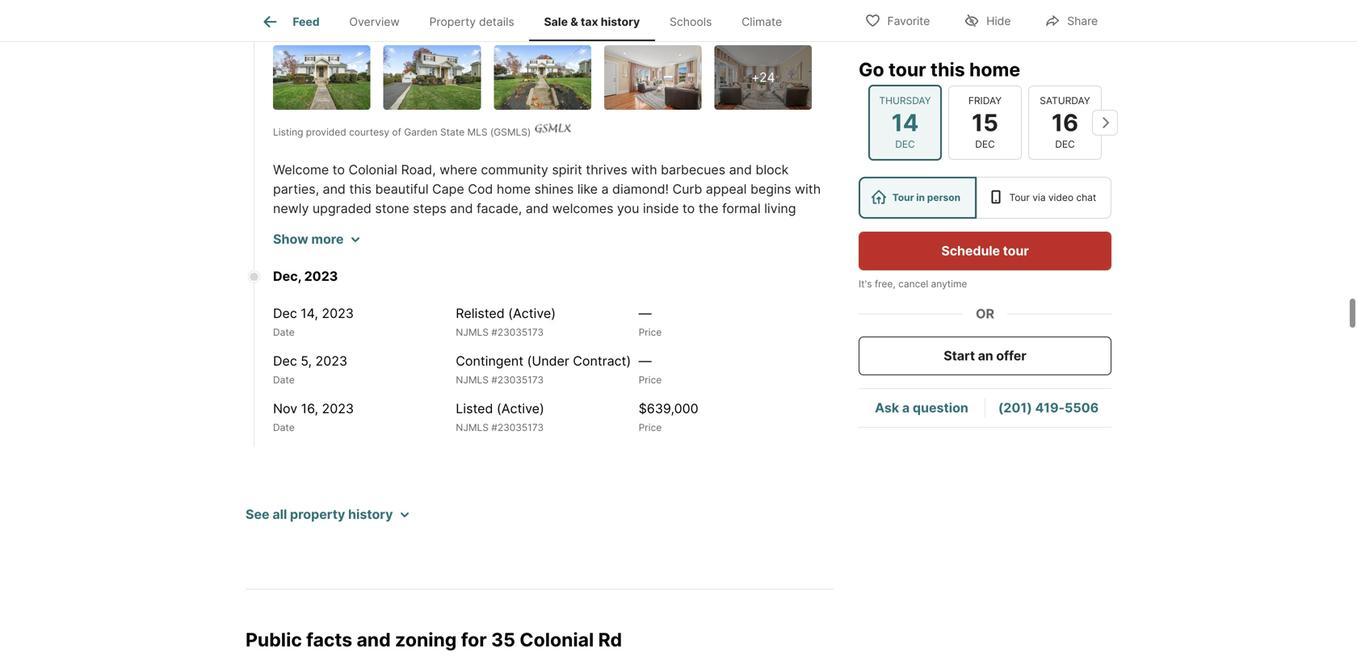 Task type: vqa. For each thing, say whether or not it's contained in the screenshot.
left •
no



Task type: locate. For each thing, give the bounding box(es) containing it.
tour
[[893, 192, 914, 204], [1010, 192, 1030, 204]]

full
[[784, 259, 802, 275]]

next image
[[1093, 110, 1118, 136]]

2023 for 5,
[[316, 353, 348, 369]]

to
[[333, 162, 345, 178], [683, 201, 695, 216], [749, 220, 762, 236], [685, 240, 698, 255]]

1 price from the top
[[639, 14, 662, 25]]

dec for 14
[[896, 139, 915, 150]]

#23035173 inside relisted (active) njmls #23035173
[[492, 327, 544, 338]]

the right while
[[789, 317, 809, 333]]

dec inside dec 5, 2023 date
[[273, 353, 297, 369]]

dec for 15
[[976, 139, 995, 150]]

history right property
[[348, 507, 393, 523]]

fireplace down retreat-
[[649, 298, 701, 313]]

— for contingent (under contract)
[[639, 353, 652, 369]]

contingent (under contract) njmls #23035173
[[456, 353, 631, 386]]

this right the see on the bottom left
[[682, 356, 705, 372]]

home up friday
[[970, 58, 1021, 81]]

bath
[[273, 278, 301, 294]]

0 vertical spatial (active)
[[508, 306, 556, 322]]

saturday
[[1040, 95, 1091, 106]]

welcomes
[[552, 201, 614, 216]]

2023 right "14,"
[[322, 306, 354, 322]]

an
[[638, 220, 654, 236]]

contingent
[[456, 353, 524, 369]]

None button
[[869, 85, 942, 161], [949, 85, 1022, 160], [1029, 85, 1102, 160], [869, 85, 942, 161], [949, 85, 1022, 160], [1029, 85, 1102, 160]]

garden
[[404, 126, 438, 138]]

2023 down fenced in the bottom of the page
[[316, 353, 348, 369]]

dec inside saturday 16 dec
[[1056, 139, 1075, 150]]

tour inside option
[[1010, 192, 1030, 204]]

dec down 15
[[976, 139, 995, 150]]

to down archway on the top of the page
[[685, 240, 698, 255]]

1 #23035173 from the top
[[492, 327, 544, 338]]

dec for 16
[[1056, 139, 1075, 150]]

1 horizontal spatial for
[[739, 356, 755, 372]]

dining up "contingent"
[[480, 336, 517, 352]]

2 — from the top
[[639, 353, 652, 369]]

and up the closet
[[555, 278, 578, 294]]

bath.
[[332, 317, 363, 333]]

the up (under
[[540, 336, 560, 352]]

tour in person option
[[859, 177, 977, 219]]

favorite button
[[851, 4, 944, 37]]

3 date from the top
[[273, 374, 295, 386]]

1 horizontal spatial room
[[313, 259, 344, 275]]

feed link
[[260, 12, 320, 32]]

for right gem
[[739, 356, 755, 372]]

kitchen
[[381, 240, 425, 255]]

2 — price from the top
[[639, 353, 662, 386]]

tour inside option
[[893, 192, 914, 204]]

archway
[[658, 220, 709, 236]]

0 vertical spatial njmls
[[456, 327, 489, 338]]

2 horizontal spatial this
[[931, 58, 965, 81]]

1 — from the top
[[639, 306, 652, 322]]

2 vertical spatial #23035173
[[492, 422, 544, 434]]

1 vertical spatial dining
[[480, 336, 517, 352]]

2023 right 16,
[[322, 401, 354, 417]]

and down shines
[[526, 201, 549, 216]]

0 vertical spatial dining
[[789, 220, 826, 236]]

#23035173 down "contingent"
[[492, 374, 544, 386]]

0 horizontal spatial colonial
[[349, 162, 398, 178]]

upstairs
[[502, 278, 551, 294]]

colonial left rd
[[520, 629, 594, 652]]

1 vertical spatial —
[[639, 353, 652, 369]]

dining up tiled
[[789, 220, 826, 236]]

3 #23035173 from the top
[[492, 422, 544, 434]]

1 vertical spatial history
[[348, 507, 393, 523]]

2 price from the top
[[639, 327, 662, 338]]

thrives
[[586, 162, 628, 178]]

tab list
[[246, 0, 810, 41]]

0 vertical spatial history
[[601, 15, 640, 28]]

price for contingent (under contract)
[[639, 374, 662, 386]]

1 horizontal spatial history
[[601, 15, 640, 28]]

sale
[[544, 15, 568, 28]]

linear
[[612, 298, 645, 313]]

or
[[976, 306, 995, 322]]

gsmls #3874917
[[456, 14, 538, 25]]

dec inside the dec 14, 2023 date
[[273, 306, 297, 322]]

tour for tour in person
[[893, 192, 914, 204]]

gas up first
[[389, 259, 411, 275]]

1 vertical spatial njmls
[[456, 374, 489, 386]]

— price down updates
[[639, 353, 662, 386]]

room up area
[[273, 220, 304, 236]]

price inside $639,000 price
[[639, 422, 662, 434]]

2023 inside nov 16, 2023 date
[[322, 401, 354, 417]]

0 vertical spatial for
[[739, 356, 755, 372]]

colonial up the beautiful on the left top
[[349, 162, 398, 178]]

two
[[652, 259, 678, 275]]

a left full
[[773, 259, 780, 275]]

1 njmls from the top
[[456, 327, 489, 338]]

dec inside thursday 14 dec
[[896, 139, 915, 150]]

and up the ascend
[[471, 259, 494, 275]]

1 vertical spatial gas
[[782, 336, 804, 352]]

tour right schedule
[[1003, 243, 1029, 259]]

— price right patio.
[[639, 306, 662, 338]]

1 horizontal spatial gas
[[782, 336, 804, 352]]

#23035173 inside contingent (under contract) njmls #23035173
[[492, 374, 544, 386]]

for left 35
[[461, 629, 487, 652]]

tour up thursday
[[889, 58, 927, 81]]

new down round
[[303, 298, 328, 313]]

second-
[[605, 317, 655, 333]]

njmls down relisted
[[456, 327, 489, 338]]

tour inside "button"
[[1003, 243, 1029, 259]]

4 date from the top
[[273, 422, 295, 434]]

1 horizontal spatial tour
[[1003, 243, 1029, 259]]

1 vertical spatial — price
[[639, 353, 662, 386]]

— left the see on the bottom left
[[639, 353, 652, 369]]

stone
[[375, 201, 409, 216]]

ascend
[[453, 278, 499, 294]]

the right out at the left of page
[[367, 278, 387, 294]]

graced
[[308, 220, 351, 236]]

colonial inside welcome to colonial road, where community spirit thrives with barbecues and block parties, and this beautiful cape cod home shines like a diamond!  curb appeal begins with newly upgraded stone steps and facade, and welcomes you inside to the formal living room graced with glistening pine floors and crown molding. an archway leads to the dining area and modern kitchen with new stainless appliances, continuing to a beautifully-tiled family room with a gas fireplace and a separate reading nook. two bedrooms and a full bath round out the first floor. ascend upstairs and discover a retreat-worthy primary suite with new hardwood flooring, outstanding closet space, linear fireplace and a renovated luxurious bath. the oversized two-car garage offers a second-floor office/loft, while the fully-fenced yard invites al fresco dining on the paver patio. updates include a new gas boiler, central air, sprinkler system, and a new driveway. come see this gem for yourself.
[[349, 162, 398, 178]]

1 vertical spatial home
[[497, 181, 531, 197]]

thursday
[[880, 95, 931, 106]]

1 horizontal spatial dining
[[789, 220, 826, 236]]

1 vertical spatial room
[[313, 259, 344, 275]]

tour via video chat
[[1010, 192, 1097, 204]]

njmls inside contingent (under contract) njmls #23035173
[[456, 374, 489, 386]]

spirit
[[552, 162, 582, 178]]

#23035173 for relisted
[[492, 327, 544, 338]]

njmls inside listed (active) njmls #23035173
[[456, 422, 489, 434]]

1 vertical spatial for
[[461, 629, 487, 652]]

a right 'like' at left
[[602, 181, 609, 197]]

saturday 16 dec
[[1040, 95, 1091, 150]]

tour
[[889, 58, 927, 81], [1003, 243, 1029, 259]]

0 vertical spatial tour
[[889, 58, 927, 81]]

listing provided courtesy of garden state mls (gsmls) image
[[534, 124, 575, 136]]

1 — price from the top
[[639, 306, 662, 338]]

chat
[[1077, 192, 1097, 204]]

first
[[391, 278, 415, 294]]

dec left "14,"
[[273, 306, 297, 322]]

price down come
[[639, 374, 662, 386]]

(active) down contingent (under contract) njmls #23035173
[[497, 401, 544, 417]]

list box
[[859, 177, 1112, 219]]

1 horizontal spatial colonial
[[520, 629, 594, 652]]

price down $639,000
[[639, 422, 662, 434]]

3 njmls from the top
[[456, 422, 489, 434]]

steps
[[413, 201, 447, 216]]

dec inside friday 15 dec
[[976, 139, 995, 150]]

0 vertical spatial —
[[639, 306, 652, 322]]

0 horizontal spatial tour
[[893, 192, 914, 204]]

1 vertical spatial (active)
[[497, 401, 544, 417]]

price right patio.
[[639, 327, 662, 338]]

date inside the dec 14, 2023 date
[[273, 327, 295, 338]]

date for dec 5, 2023
[[273, 374, 295, 386]]

date inside dec 5, 2023 date
[[273, 374, 295, 386]]

this up thursday
[[931, 58, 965, 81]]

a
[[602, 181, 609, 197], [701, 240, 708, 255], [378, 259, 385, 275], [497, 259, 504, 275], [773, 259, 780, 275], [637, 278, 644, 294], [732, 298, 739, 313], [594, 317, 601, 333], [742, 336, 750, 352], [515, 356, 523, 372], [903, 400, 910, 416]]

to right welcome
[[333, 162, 345, 178]]

4 price from the top
[[639, 422, 662, 434]]

and up primary
[[747, 259, 769, 275]]

—
[[639, 306, 652, 322], [639, 353, 652, 369]]

sprinkler
[[381, 356, 434, 372]]

1 horizontal spatial fireplace
[[649, 298, 701, 313]]

2 vertical spatial njmls
[[456, 422, 489, 434]]

2023 for 14,
[[322, 306, 354, 322]]

1 vertical spatial #23035173
[[492, 374, 544, 386]]

thursday 14 dec
[[880, 95, 931, 150]]

question
[[913, 400, 969, 416]]

molding.
[[582, 220, 634, 236]]

2 #23035173 from the top
[[492, 374, 544, 386]]

person
[[928, 192, 961, 204]]

15
[[972, 108, 999, 137]]

0 vertical spatial fireplace
[[414, 259, 467, 275]]

tiled
[[782, 240, 808, 255]]

0 horizontal spatial room
[[273, 220, 304, 236]]

schedule tour button
[[859, 232, 1112, 271]]

room up round
[[313, 259, 344, 275]]

0 vertical spatial — price
[[639, 306, 662, 338]]

dec
[[896, 139, 915, 150], [976, 139, 995, 150], [1056, 139, 1075, 150], [273, 306, 297, 322], [273, 353, 297, 369]]

1 horizontal spatial tour
[[1010, 192, 1030, 204]]

tour left via
[[1010, 192, 1030, 204]]

0 horizontal spatial home
[[497, 181, 531, 197]]

#23035173 inside listed (active) njmls #23035173
[[492, 422, 544, 434]]

property details
[[430, 15, 515, 28]]

property details tab
[[415, 2, 529, 41]]

show more button
[[273, 230, 360, 249]]

njmls for relisted (active)
[[456, 327, 489, 338]]

0 horizontal spatial tour
[[889, 58, 927, 81]]

dec down fully-
[[273, 353, 297, 369]]

tour left in
[[893, 192, 914, 204]]

history inside see all property history dropdown button
[[348, 507, 393, 523]]

(active) inside listed (active) njmls #23035173
[[497, 401, 544, 417]]

date inside nov 16, 2023 date
[[273, 422, 295, 434]]

home
[[970, 58, 1021, 81], [497, 181, 531, 197]]

floor
[[655, 317, 683, 333]]

0 horizontal spatial gas
[[389, 259, 411, 275]]

— for relisted (active)
[[639, 306, 652, 322]]

modern
[[330, 240, 377, 255]]

this up upgraded
[[349, 181, 372, 197]]

1 tour from the left
[[893, 192, 914, 204]]

1 vertical spatial fireplace
[[649, 298, 701, 313]]

public facts and zoning for 35 colonial rd
[[246, 629, 622, 652]]

see
[[246, 507, 270, 523]]

dec down "16"
[[1056, 139, 1075, 150]]

njmls inside relisted (active) njmls #23035173
[[456, 327, 489, 338]]

2023 left out at the left of page
[[304, 269, 338, 284]]

cancel
[[899, 278, 929, 290]]

cod
[[468, 181, 493, 197]]

(active) inside relisted (active) njmls #23035173
[[508, 306, 556, 322]]

curb
[[673, 181, 702, 197]]

2 date from the top
[[273, 327, 295, 338]]

luxurious
[[273, 317, 328, 333]]

a down kitchen
[[378, 259, 385, 275]]

— left floor
[[639, 306, 652, 322]]

2023 inside the dec 14, 2023 date
[[322, 306, 354, 322]]

air,
[[360, 356, 378, 372]]

fireplace up floor.
[[414, 259, 467, 275]]

#23035173 down listed
[[492, 422, 544, 434]]

history right tax
[[601, 15, 640, 28]]

barbecues
[[661, 162, 726, 178]]

with down pine
[[429, 240, 455, 255]]

share
[[1068, 14, 1098, 28]]

dec down '14'
[[896, 139, 915, 150]]

2 njmls from the top
[[456, 374, 489, 386]]

0 vertical spatial colonial
[[349, 162, 398, 178]]

2 tour from the left
[[1010, 192, 1030, 204]]

price for listed (active)
[[639, 422, 662, 434]]

listing
[[273, 126, 303, 138]]

fully-
[[273, 336, 305, 352]]

beautiful
[[375, 181, 429, 197]]

#23035173
[[492, 327, 544, 338], [492, 374, 544, 386], [492, 422, 544, 434]]

with down bath
[[273, 298, 299, 313]]

more
[[311, 231, 344, 247]]

5,
[[301, 353, 312, 369]]

history for see all property history
[[348, 507, 393, 523]]

for
[[739, 356, 755, 372], [461, 629, 487, 652]]

leads
[[713, 220, 746, 236]]

#23035173 down the closet
[[492, 327, 544, 338]]

2023 inside dec 5, 2023 date
[[316, 353, 348, 369]]

3 price from the top
[[639, 374, 662, 386]]

fresco
[[438, 336, 477, 352]]

discover
[[581, 278, 633, 294]]

history
[[601, 15, 640, 28], [348, 507, 393, 523]]

a up office/loft,
[[732, 298, 739, 313]]

a right include
[[742, 336, 750, 352]]

1 horizontal spatial this
[[682, 356, 705, 372]]

area
[[273, 240, 300, 255]]

with up living
[[795, 181, 821, 197]]

history inside sale & tax history tab
[[601, 15, 640, 28]]

0 vertical spatial room
[[273, 220, 304, 236]]

date
[[273, 14, 295, 25], [273, 327, 295, 338], [273, 374, 295, 386], [273, 422, 295, 434]]

(active) down upstairs
[[508, 306, 556, 322]]

outstanding
[[451, 298, 523, 313]]

sale & tax history tab
[[529, 2, 655, 41]]

and up stainless
[[515, 220, 538, 236]]

1 horizontal spatial home
[[970, 58, 1021, 81]]

— price for contingent (under contract)
[[639, 353, 662, 386]]

yourself.
[[759, 356, 811, 372]]

and down graced
[[303, 240, 326, 255]]

invites
[[381, 336, 421, 352]]

go tour this home
[[859, 58, 1021, 81]]

njmls down listed
[[456, 422, 489, 434]]

to down curb
[[683, 201, 695, 216]]

njmls down the system,
[[456, 374, 489, 386]]

1 vertical spatial tour
[[1003, 243, 1029, 259]]

0 vertical spatial #23035173
[[492, 327, 544, 338]]

0 horizontal spatial this
[[349, 181, 372, 197]]

0 horizontal spatial history
[[348, 507, 393, 523]]

gas up 'yourself.'
[[782, 336, 804, 352]]

home down community
[[497, 181, 531, 197]]

(active) for listed (active)
[[497, 401, 544, 417]]

cape
[[432, 181, 464, 197]]

njmls
[[456, 327, 489, 338], [456, 374, 489, 386], [456, 422, 489, 434]]

14
[[892, 108, 919, 137]]

#3874917
[[492, 14, 538, 25]]

price left the schools
[[639, 14, 662, 25]]

reading
[[565, 259, 611, 275]]

family
[[273, 259, 309, 275]]



Task type: describe. For each thing, give the bounding box(es) containing it.
relisted (active) njmls #23035173
[[456, 306, 556, 338]]

$639,000
[[639, 401, 699, 417]]

with up out at the left of page
[[348, 259, 374, 275]]

— price for relisted (active)
[[639, 306, 662, 338]]

facts
[[306, 629, 352, 652]]

and up pine
[[450, 201, 473, 216]]

to up beautifully-
[[749, 220, 762, 236]]

paver
[[564, 336, 598, 352]]

begins
[[751, 181, 792, 197]]

for inside welcome to colonial road, where community spirit thrives with barbecues and block parties, and this beautiful cape cod home shines like a diamond!  curb appeal begins with newly upgraded stone steps and facade, and welcomes you inside to the formal living room graced with glistening pine floors and crown molding. an archway leads to the dining area and modern kitchen with new stainless appliances, continuing to a beautifully-tiled family room with a gas fireplace and a separate reading nook. two bedrooms and a full bath round out the first floor. ascend upstairs and discover a retreat-worthy primary suite with new hardwood flooring, outstanding closet space, linear fireplace and a renovated luxurious bath. the oversized two-car garage offers a second-floor office/loft, while the fully-fenced yard invites al fresco dining on the paver patio. updates include a new gas boiler, central air, sprinkler system, and a new driveway. come see this gem for yourself.
[[739, 356, 755, 372]]

5506
[[1065, 400, 1099, 416]]

0 horizontal spatial dining
[[480, 336, 517, 352]]

flooring,
[[397, 298, 447, 313]]

boiler,
[[273, 356, 310, 372]]

16,
[[301, 401, 318, 417]]

friday
[[969, 95, 1002, 106]]

an
[[978, 348, 994, 364]]

2 vertical spatial this
[[682, 356, 705, 372]]

(201) 419-5506 link
[[999, 400, 1099, 416]]

tour via video chat option
[[977, 177, 1112, 219]]

like
[[578, 181, 598, 197]]

it's
[[859, 278, 872, 290]]

35
[[491, 629, 516, 652]]

2023 for 16,
[[322, 401, 354, 417]]

dec 5, 2023 date
[[273, 353, 348, 386]]

start an offer
[[944, 348, 1027, 364]]

closet
[[527, 298, 564, 313]]

0 vertical spatial gas
[[389, 259, 411, 275]]

schedule tour
[[942, 243, 1029, 259]]

anytime
[[931, 278, 968, 290]]

a down on
[[515, 356, 523, 372]]

(active) for relisted (active)
[[508, 306, 556, 322]]

&
[[571, 15, 578, 28]]

welcome to colonial road, where community spirit thrives with barbecues and block parties, and this beautiful cape cod home shines like a diamond!  curb appeal begins with newly upgraded stone steps and facade, and welcomes you inside to the formal living room graced with glistening pine floors and crown molding. an archway leads to the dining area and modern kitchen with new stainless appliances, continuing to a beautifully-tiled family room with a gas fireplace and a separate reading nook. two bedrooms and a full bath round out the first floor. ascend upstairs and discover a retreat-worthy primary suite with new hardwood flooring, outstanding closet space, linear fireplace and a renovated luxurious bath. the oversized two-car garage offers a second-floor office/loft, while the fully-fenced yard invites al fresco dining on the paver patio. updates include a new gas boiler, central air, sprinkler system, and a new driveway. come see this gem for yourself.
[[273, 162, 826, 372]]

hardwood
[[332, 298, 393, 313]]

you
[[617, 201, 639, 216]]

and up the appeal at the right top of page
[[729, 162, 752, 178]]

al
[[424, 336, 435, 352]]

1 vertical spatial this
[[349, 181, 372, 197]]

public
[[246, 629, 302, 652]]

1 date from the top
[[273, 14, 295, 25]]

favorite
[[888, 14, 930, 28]]

(under
[[527, 353, 570, 369]]

road,
[[401, 162, 436, 178]]

shines
[[535, 181, 574, 197]]

on
[[521, 336, 536, 352]]

with up modern
[[354, 220, 380, 236]]

schools tab
[[655, 2, 727, 41]]

feed
[[293, 15, 320, 28]]

courtesy
[[349, 126, 390, 138]]

share button
[[1031, 4, 1112, 37]]

date for nov 16, 2023
[[273, 422, 295, 434]]

glistening
[[384, 220, 443, 236]]

new down on
[[526, 356, 552, 372]]

0 horizontal spatial for
[[461, 629, 487, 652]]

0 vertical spatial home
[[970, 58, 1021, 81]]

a down nook. at top left
[[637, 278, 644, 294]]

property
[[430, 15, 476, 28]]

#23035173 for listed
[[492, 422, 544, 434]]

a up 'bedrooms'
[[701, 240, 708, 255]]

provided
[[306, 126, 346, 138]]

the down the appeal at the right top of page
[[699, 201, 719, 216]]

+ 24
[[752, 69, 776, 85]]

date for dec 14, 2023
[[273, 327, 295, 338]]

and up upgraded
[[323, 181, 346, 197]]

a right the ask
[[903, 400, 910, 416]]

schedule
[[942, 243, 1000, 259]]

floors
[[476, 220, 511, 236]]

pine
[[447, 220, 473, 236]]

+
[[752, 69, 760, 85]]

show more
[[273, 231, 344, 247]]

hide
[[987, 14, 1011, 28]]

climate tab
[[727, 2, 797, 41]]

price for relisted (active)
[[639, 327, 662, 338]]

home inside welcome to colonial road, where community spirit thrives with barbecues and block parties, and this beautiful cape cod home shines like a diamond!  curb appeal begins with newly upgraded stone steps and facade, and welcomes you inside to the formal living room graced with glistening pine floors and crown molding. an archway leads to the dining area and modern kitchen with new stainless appliances, continuing to a beautifully-tiled family room with a gas fireplace and a separate reading nook. two bedrooms and a full bath round out the first floor. ascend upstairs and discover a retreat-worthy primary suite with new hardwood flooring, outstanding closet space, linear fireplace and a renovated luxurious bath. the oversized two-car garage offers a second-floor office/loft, while the fully-fenced yard invites al fresco dining on the paver patio. updates include a new gas boiler, central air, sprinkler system, and a new driveway. come see this gem for yourself.
[[497, 181, 531, 197]]

hide button
[[950, 4, 1025, 37]]

24
[[760, 69, 776, 85]]

nov
[[273, 401, 298, 417]]

all
[[273, 507, 287, 523]]

1 vertical spatial colonial
[[520, 629, 594, 652]]

property
[[290, 507, 345, 523]]

tour for tour via video chat
[[1010, 192, 1030, 204]]

free,
[[875, 278, 896, 290]]

and down worthy
[[705, 298, 728, 313]]

a down stainless
[[497, 259, 504, 275]]

a down space,
[[594, 317, 601, 333]]

retreat-
[[648, 278, 694, 294]]

nov 16, 2023 date
[[273, 401, 354, 434]]

list box containing tour in person
[[859, 177, 1112, 219]]

stainless
[[488, 240, 541, 255]]

see
[[657, 356, 679, 372]]

round
[[305, 278, 340, 294]]

new down while
[[753, 336, 779, 352]]

contract)
[[573, 353, 631, 369]]

car
[[485, 317, 504, 333]]

appeal
[[706, 181, 747, 197]]

tax
[[581, 15, 598, 28]]

see all property history
[[246, 507, 393, 523]]

it's free, cancel anytime
[[859, 278, 968, 290]]

tab list containing feed
[[246, 0, 810, 41]]

dec,
[[273, 269, 301, 284]]

ask a question link
[[875, 400, 969, 416]]

oversized
[[394, 317, 453, 333]]

two-
[[456, 317, 485, 333]]

tour for schedule
[[1003, 243, 1029, 259]]

while
[[754, 317, 786, 333]]

tour for go
[[889, 58, 927, 81]]

via
[[1033, 192, 1046, 204]]

the down living
[[765, 220, 785, 236]]

overview tab
[[335, 2, 415, 41]]

njmls for listed (active)
[[456, 422, 489, 434]]

inside
[[643, 201, 679, 216]]

gem
[[708, 356, 735, 372]]

go
[[859, 58, 885, 81]]

where
[[440, 162, 477, 178]]

new down pine
[[459, 240, 484, 255]]

history for sale & tax history
[[601, 15, 640, 28]]

out
[[344, 278, 364, 294]]

and right facts
[[357, 629, 391, 652]]

0 vertical spatial this
[[931, 58, 965, 81]]

and right the system,
[[489, 356, 512, 372]]

with up diamond!
[[631, 162, 657, 178]]

tour in person
[[893, 192, 961, 204]]

0 horizontal spatial fireplace
[[414, 259, 467, 275]]

patio.
[[602, 336, 636, 352]]



